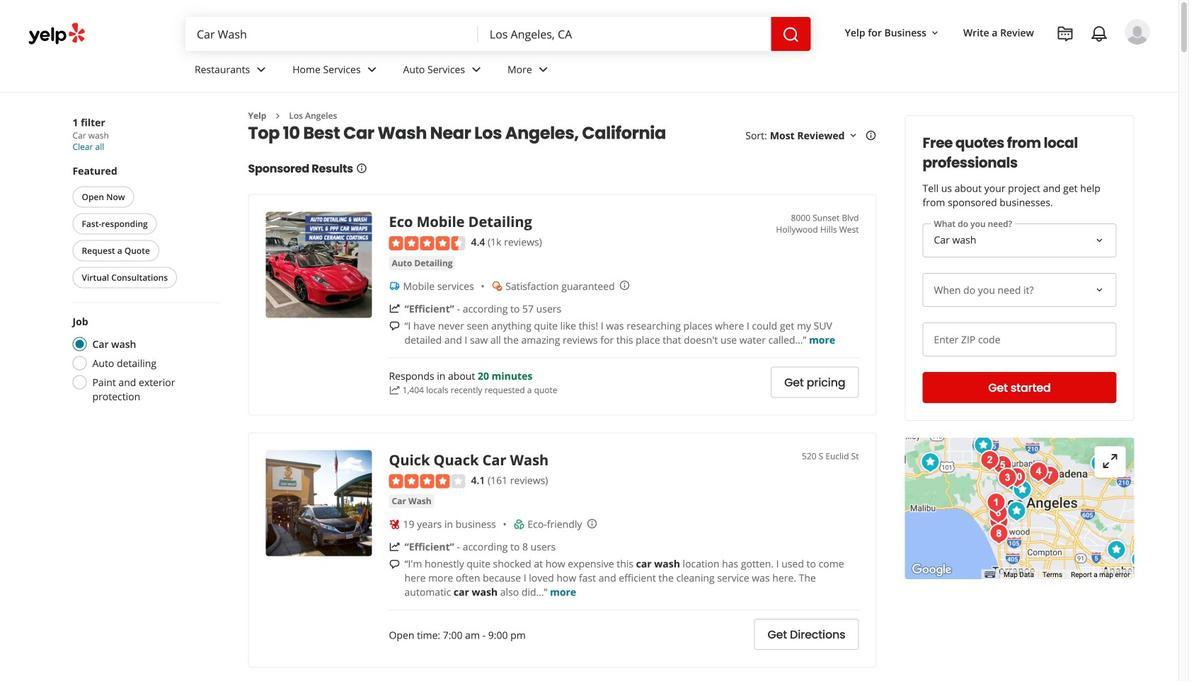 Task type: vqa. For each thing, say whether or not it's contained in the screenshot.
the bottom mi.)
no



Task type: locate. For each thing, give the bounding box(es) containing it.
None search field
[[185, 17, 811, 51]]

16 speech v2 image down 16 shipping v2 image
[[389, 321, 400, 332]]

info icon image
[[619, 280, 630, 291], [619, 280, 630, 291], [586, 518, 598, 530], [586, 518, 598, 530]]

1 16 trending v2 image from the top
[[389, 303, 400, 315]]

16 speech v2 image for first 16 trending v2 icon from the top of the page
[[389, 321, 400, 332]]

2 none field from the left
[[478, 17, 771, 51]]

16 speech v2 image
[[389, 321, 400, 332], [389, 559, 400, 570]]

0 vertical spatial 16 speech v2 image
[[389, 321, 400, 332]]

2 24 chevron down v2 image from the left
[[363, 61, 380, 78]]

2 16 trending v2 image from the top
[[389, 385, 400, 396]]

16 trending v2 image
[[389, 303, 400, 315], [389, 385, 400, 396]]

  text field
[[923, 323, 1116, 357]]

0 vertical spatial 16 trending v2 image
[[389, 303, 400, 315]]

1 16 speech v2 image from the top
[[389, 321, 400, 332]]

24 chevron down v2 image
[[253, 61, 270, 78], [363, 61, 380, 78], [468, 61, 485, 78], [535, 61, 552, 78]]

16 speech v2 image down 16 trending v2 image
[[389, 559, 400, 570]]

things to do, nail salons, plumbers search field
[[185, 17, 478, 51]]

none field things to do, nail salons, plumbers
[[185, 17, 478, 51]]

group
[[70, 164, 220, 291]]

address, neighborhood, city, state or zip search field
[[478, 17, 771, 51]]

1 none field from the left
[[185, 17, 478, 51]]

None field
[[185, 17, 478, 51], [478, 17, 771, 51]]

2 16 speech v2 image from the top
[[389, 559, 400, 570]]

1 vertical spatial 16 speech v2 image
[[389, 559, 400, 570]]

user actions element
[[833, 18, 1170, 105]]

option group
[[68, 315, 220, 404]]

1 vertical spatial 16 trending v2 image
[[389, 385, 400, 396]]



Task type: describe. For each thing, give the bounding box(es) containing it.
16 info v2 image
[[356, 163, 367, 174]]

search image
[[782, 26, 799, 43]]

business categories element
[[183, 51, 1150, 92]]

none field address, neighborhood, city, state or zip
[[478, 17, 771, 51]]

notifications image
[[1091, 25, 1108, 42]]

16 satisfactions guaranteed v2 image
[[491, 281, 503, 292]]

terry t. image
[[1125, 19, 1150, 45]]

4.4 star rating image
[[389, 236, 465, 250]]

16 chevron down v2 image
[[929, 27, 941, 39]]

16 years in business v2 image
[[389, 519, 400, 530]]

16 chevron down v2 image
[[848, 130, 859, 141]]

16 eco friendly v2 image
[[513, 519, 525, 530]]

3 24 chevron down v2 image from the left
[[468, 61, 485, 78]]

16 chevron right v2 image
[[272, 110, 283, 122]]

16 speech v2 image for 16 trending v2 image
[[389, 559, 400, 570]]

16 shipping v2 image
[[389, 281, 400, 292]]

projects image
[[1057, 25, 1074, 42]]

1 24 chevron down v2 image from the left
[[253, 61, 270, 78]]

16 info v2 image
[[865, 130, 877, 141]]

4.1 star rating image
[[389, 475, 465, 489]]

4 24 chevron down v2 image from the left
[[535, 61, 552, 78]]

16 trending v2 image
[[389, 542, 400, 553]]



